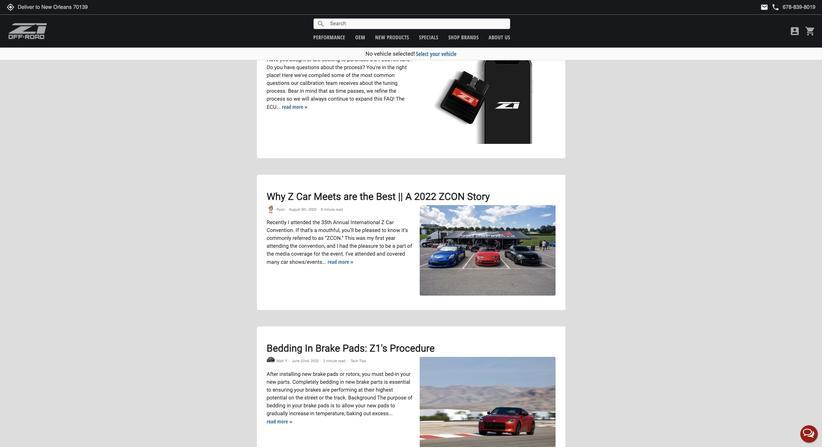 Task type: describe. For each thing, give the bounding box(es) containing it.
your right select
[[430, 50, 440, 58]]

background
[[348, 395, 376, 402]]

0 vertical spatial 2022
[[414, 191, 437, 203]]

1 horizontal spatial questions
[[296, 64, 319, 71]]

you'll
[[342, 228, 354, 234]]

have
[[267, 57, 279, 63]]

car inside recently i attended the 35th annual international z car convention. if that's a mouthful, you'll be pleased to know it's commonly referred to as "zcon." this was my first year attending the convention, and i had the pleasure to be a part of the media coverage for the event. i've attended and covered many car shows/events...
[[386, 220, 394, 226]]

1 vertical spatial i
[[337, 243, 338, 250]]

new up completely
[[302, 372, 312, 378]]

convention.
[[267, 228, 295, 234]]

read down so
[[282, 103, 291, 111]]

2022 for bedding in brake pads: z1's procedure
[[311, 360, 319, 364]]

common inside have you bought or are seeking to purchase a z1 ecutek tune? do you have questions about the process? you're in the right place! here we've compiled some of the most common questions our calibration team receives about the tuning process. bear in mind that as time passes, we refine the process so we will always continue to expand this faq! the ecu...
[[374, 72, 395, 79]]

mind
[[306, 88, 317, 94]]

0 vertical spatial about
[[321, 64, 334, 71]]

many
[[267, 260, 280, 266]]

are for or
[[313, 57, 321, 63]]

bedding in brake pads: z1's procedure image
[[420, 358, 556, 448]]

ryan image
[[267, 206, 275, 214]]

the down tuning
[[389, 88, 397, 94]]

event.
[[330, 251, 344, 258]]

team
[[326, 80, 338, 86]]

why z car meets are the best || a 2022 zcon story link
[[267, 191, 490, 203]]

» for meets
[[351, 259, 353, 266]]

the inside have you bought or are seeking to purchase a z1 ecutek tune? do you have questions about the process? you're in the right place! here we've compiled some of the most common questions our calibration team receives about the tuning process. bear in mind that as time passes, we refine the process so we will always continue to expand this faq! the ecu...
[[396, 96, 405, 102]]

oem
[[355, 34, 365, 41]]

part
[[397, 243, 406, 250]]

in down ecutek
[[382, 64, 386, 71]]

selected!
[[393, 51, 415, 57]]

as inside recently i attended the 35th annual international z car convention. if that's a mouthful, you'll be pleased to know it's commonly referred to as "zcon." this was my first year attending the convention, and i had the pleasure to be a part of the media coverage for the event. i've attended and covered many car shows/events...
[[318, 236, 324, 242]]

tune?
[[400, 57, 413, 63]]

read left tech
[[338, 360, 346, 364]]

the left best at the top left of page
[[360, 191, 374, 203]]

june 22nd, 2022
[[292, 360, 319, 364]]

time
[[336, 88, 346, 94]]

0 vertical spatial brake
[[313, 372, 326, 378]]

read more » for ecutek
[[282, 103, 308, 111]]

read up the annual
[[336, 208, 343, 212]]

if
[[296, 228, 299, 234]]

some
[[332, 72, 345, 79]]

"zcon."
[[325, 236, 344, 242]]

in down on
[[287, 403, 291, 409]]

why
[[267, 191, 286, 203]]

faq!
[[384, 96, 395, 102]]

to down first
[[380, 243, 384, 250]]

z1
[[374, 57, 380, 63]]

0 horizontal spatial ||
[[398, 191, 403, 203]]

highest
[[376, 387, 393, 394]]

my
[[367, 236, 374, 242]]

the down process?
[[352, 72, 359, 79]]

completely
[[293, 380, 319, 386]]

more for ecutek
[[293, 103, 303, 111]]

pads up 'excess...'
[[378, 403, 389, 409]]

coverage
[[291, 251, 313, 258]]

specials link
[[419, 34, 439, 41]]

read more » for meets
[[328, 259, 353, 266]]

y.
[[285, 360, 288, 364]]

this
[[374, 96, 383, 102]]

was
[[356, 236, 366, 242]]

370z / g37 ecutek tuning faq's || the most common questions! link
[[267, 28, 548, 39]]

shop
[[449, 34, 460, 41]]

pleased
[[362, 228, 381, 234]]

to up convention,
[[312, 236, 317, 242]]

process
[[267, 96, 285, 102]]

phone link
[[772, 3, 816, 11]]

Search search field
[[325, 19, 510, 29]]

will
[[302, 96, 310, 102]]

questions!
[[503, 28, 548, 39]]

annual
[[333, 220, 349, 226]]

must
[[372, 372, 384, 378]]

to down track. at bottom
[[336, 403, 341, 409]]

0 horizontal spatial and
[[327, 243, 336, 250]]

have
[[284, 64, 295, 71]]

select your vehicle link
[[416, 50, 457, 58]]

1 vertical spatial a
[[314, 228, 317, 234]]

most inside have you bought or are seeking to purchase a z1 ecutek tune? do you have questions about the process? you're in the right place! here we've compiled some of the most common questions our calibration team receives about the tuning process. bear in mind that as time passes, we refine the process so we will always continue to expand this faq! the ecu...
[[361, 72, 373, 79]]

vehicle inside no vehicle selected! select your vehicle
[[374, 51, 392, 57]]

attending
[[267, 243, 289, 250]]

0 vertical spatial most
[[436, 28, 459, 39]]

account_box link
[[788, 26, 802, 36]]

» inside after installing new brake pads or rotors, you must bed-in your new parts. completely bedding in new brake parts is essential to ensuring your brakes are performing at their highest potential on the street or the track. background the purpose of bedding in your brake pads is to allow your new pads to gradually increase in temperature, baking out excess... read more »
[[289, 419, 292, 426]]

1 vertical spatial bedding
[[267, 403, 286, 409]]

the right on
[[296, 395, 303, 402]]

story
[[467, 191, 490, 203]]

their
[[364, 387, 375, 394]]

g37
[[298, 28, 316, 39]]

matt y. image
[[267, 358, 275, 363]]

1 vertical spatial be
[[386, 243, 391, 250]]

1 horizontal spatial is
[[384, 380, 388, 386]]

2 horizontal spatial a
[[393, 243, 395, 250]]

the right for
[[322, 251, 329, 258]]

to up first
[[382, 228, 387, 234]]

mail
[[761, 3, 769, 11]]

passes,
[[348, 88, 365, 94]]

pads:
[[343, 343, 367, 355]]

no
[[366, 51, 373, 57]]

bear
[[288, 88, 299, 94]]

1 vertical spatial attended
[[355, 251, 376, 258]]

in right increase
[[310, 411, 315, 417]]

performing
[[331, 387, 357, 394]]

why z car meets are the best || a 2022 zcon story image
[[420, 206, 556, 296]]

we've
[[294, 72, 307, 79]]

0 vertical spatial bedding
[[320, 380, 339, 386]]

as inside have you bought or are seeking to purchase a z1 ecutek tune? do you have questions about the process? you're in the right place! here we've compiled some of the most common questions our calibration team receives about the tuning process. bear in mind that as time passes, we refine the process so we will always continue to expand this faq! the ecu...
[[329, 88, 335, 94]]

have you bought or are seeking to purchase a z1 ecutek tune? do you have questions about the process? you're in the right place! here we've compiled some of the most common questions our calibration team receives about the tuning process. bear in mind that as time passes, we refine the process so we will always continue to expand this faq! the ecu...
[[267, 57, 413, 110]]

0 vertical spatial attended
[[291, 220, 311, 226]]

tyler image
[[267, 42, 275, 51]]

calibration
[[300, 80, 325, 86]]

tech
[[351, 360, 358, 364]]

2 horizontal spatial the
[[417, 28, 434, 39]]

more for meets
[[338, 259, 349, 266]]

temperature,
[[316, 411, 345, 417]]

read more » link for brake
[[267, 419, 292, 426]]

of inside recently i attended the 35th annual international z car convention. if that's a mouthful, you'll be pleased to know it's commonly referred to as "zcon." this was my first year attending the convention, and i had the pleasure to be a part of the media coverage for the event. i've attended and covered many car shows/events...
[[408, 243, 412, 250]]

shows/events...
[[290, 260, 327, 266]]

new up "out"
[[367, 403, 377, 409]]

the up some
[[335, 64, 343, 71]]

1 vertical spatial and
[[377, 251, 386, 258]]

out
[[364, 411, 371, 417]]

0 vertical spatial i
[[288, 220, 289, 226]]

mail phone
[[761, 3, 780, 11]]

tips
[[359, 360, 366, 364]]

first
[[375, 236, 385, 242]]

zcon
[[439, 191, 465, 203]]

370z / g37 ecutek tuning faq's || the most common questions! image
[[420, 42, 556, 144]]

a
[[406, 191, 412, 203]]

august
[[289, 208, 301, 212]]

place!
[[267, 72, 281, 79]]

parts.
[[278, 380, 291, 386]]

matt
[[277, 360, 284, 364]]

it's
[[402, 228, 408, 234]]

0 horizontal spatial questions
[[267, 80, 290, 86]]

in up the performing
[[340, 380, 344, 386]]

3
[[323, 360, 325, 364]]

no vehicle selected! select your vehicle
[[366, 50, 457, 58]]

tech tips
[[350, 360, 366, 364]]

the left 35th
[[313, 220, 320, 226]]

after installing new brake pads or rotors, you must bed-in your new parts. completely bedding in new brake parts is essential to ensuring your brakes are performing at their highest potential on the street or the track. background the purpose of bedding in your brake pads is to allow your new pads to gradually increase in temperature, baking out excess... read more »
[[267, 372, 413, 426]]

1 horizontal spatial ||
[[410, 28, 415, 39]]

convention,
[[299, 243, 326, 250]]

are inside after installing new brake pads or rotors, you must bed-in your new parts. completely bedding in new brake parts is essential to ensuring your brakes are performing at their highest potential on the street or the track. background the purpose of bedding in your brake pads is to allow your new pads to gradually increase in temperature, baking out excess... read more »
[[323, 387, 330, 394]]

commonly
[[267, 236, 291, 242]]

know
[[388, 228, 400, 234]]

bought
[[290, 57, 306, 63]]

1 vertical spatial you
[[275, 64, 283, 71]]



Task type: locate. For each thing, give the bounding box(es) containing it.
read more »
[[282, 103, 308, 111], [328, 259, 353, 266]]

meets
[[314, 191, 341, 203]]

more down the gradually
[[277, 419, 288, 426]]

read more » link down so
[[282, 103, 308, 111]]

expand
[[356, 96, 373, 102]]

0 horizontal spatial or
[[307, 57, 312, 63]]

1 horizontal spatial car
[[386, 220, 394, 226]]

0 horizontal spatial the
[[377, 395, 386, 402]]

0 horizontal spatial more
[[277, 419, 288, 426]]

about
[[321, 64, 334, 71], [360, 80, 373, 86]]

june
[[292, 360, 300, 364]]

/
[[292, 28, 296, 39]]

2 horizontal spatial more
[[338, 259, 349, 266]]

0 vertical spatial a
[[370, 57, 373, 63]]

1 horizontal spatial z
[[381, 220, 385, 226]]

370z
[[267, 28, 289, 39]]

minute for meets
[[324, 208, 335, 212]]

0 horizontal spatial be
[[355, 228, 361, 234]]

in up essential
[[395, 372, 399, 378]]

car up know
[[386, 220, 394, 226]]

are for meets
[[344, 191, 358, 203]]

1 vertical spatial brake
[[357, 380, 369, 386]]

the down referred
[[290, 243, 298, 250]]

increase
[[289, 411, 309, 417]]

why z car meets are the best || a 2022 zcon story
[[267, 191, 490, 203]]

more down will
[[293, 103, 303, 111]]

or left "rotors," at the bottom of page
[[340, 372, 345, 378]]

pads
[[327, 372, 339, 378], [318, 403, 329, 409], [378, 403, 389, 409]]

media
[[275, 251, 290, 258]]

1 horizontal spatial most
[[436, 28, 459, 39]]

performance link
[[314, 34, 345, 41]]

2 vertical spatial more
[[277, 419, 288, 426]]

of up receives
[[346, 72, 351, 79]]

to down passes,
[[350, 96, 354, 102]]

read more » link down event.
[[328, 259, 353, 266]]

ecu...
[[267, 104, 281, 110]]

the inside after installing new brake pads or rotors, you must bed-in your new parts. completely bedding in new brake parts is essential to ensuring your brakes are performing at their highest potential on the street or the track. background the purpose of bedding in your brake pads is to allow your new pads to gradually increase in temperature, baking out excess... read more »
[[377, 395, 386, 402]]

is up highest
[[384, 380, 388, 386]]

to
[[341, 57, 346, 63], [350, 96, 354, 102], [382, 228, 387, 234], [312, 236, 317, 242], [380, 243, 384, 250], [267, 387, 271, 394], [336, 403, 341, 409], [391, 403, 395, 409]]

car up 9th,
[[296, 191, 312, 203]]

tuning
[[350, 28, 380, 39]]

and down "zcon."
[[327, 243, 336, 250]]

you right do
[[275, 64, 283, 71]]

so
[[287, 96, 292, 102]]

your down background
[[356, 403, 366, 409]]

of inside have you bought or are seeking to purchase a z1 ecutek tune? do you have questions about the process? you're in the right place! here we've compiled some of the most common questions our calibration team receives about the tuning process. bear in mind that as time passes, we refine the process so we will always continue to expand this faq! the ecu...
[[346, 72, 351, 79]]

0 vertical spatial car
[[296, 191, 312, 203]]

read inside after installing new brake pads or rotors, you must bed-in your new parts. completely bedding in new brake parts is essential to ensuring your brakes are performing at their highest potential on the street or the track. background the purpose of bedding in your brake pads is to allow your new pads to gradually increase in temperature, baking out excess... read more »
[[267, 419, 276, 426]]

1 horizontal spatial and
[[377, 251, 386, 258]]

1 horizontal spatial bedding
[[320, 380, 339, 386]]

read more » down event.
[[328, 259, 353, 266]]

0 vertical spatial read more »
[[282, 103, 308, 111]]

1 horizontal spatial be
[[386, 243, 391, 250]]

mail link
[[761, 3, 769, 11]]

essential
[[390, 380, 411, 386]]

1 horizontal spatial more
[[293, 103, 303, 111]]

the down ecutek
[[388, 64, 395, 71]]

0 horizontal spatial bedding
[[267, 403, 286, 409]]

2022 for why z car meets are the best || a 2022 zcon story
[[309, 208, 317, 212]]

1 horizontal spatial a
[[370, 57, 373, 63]]

0 horizontal spatial as
[[318, 236, 324, 242]]

potential
[[267, 395, 287, 402]]

1 horizontal spatial common
[[461, 28, 500, 39]]

bed-
[[385, 372, 395, 378]]

to up potential at the left
[[267, 387, 271, 394]]

2022 left the 3
[[311, 360, 319, 364]]

0 horizontal spatial we
[[294, 96, 300, 102]]

1 vertical spatial is
[[331, 403, 335, 409]]

on
[[289, 395, 294, 402]]

to right seeking
[[341, 57, 346, 63]]

are
[[313, 57, 321, 63], [344, 191, 358, 203], [323, 387, 330, 394]]

» down will
[[305, 103, 308, 111]]

0 vertical spatial you
[[280, 57, 288, 63]]

read more » down so
[[282, 103, 308, 111]]

1 vertical spatial common
[[374, 72, 395, 79]]

international
[[351, 220, 380, 226]]

of inside after installing new brake pads or rotors, you must bed-in your new parts. completely bedding in new brake parts is essential to ensuring your brakes are performing at their highest potential on the street or the track. background the purpose of bedding in your brake pads is to allow your new pads to gradually increase in temperature, baking out excess... read more »
[[408, 395, 413, 402]]

a left z1
[[370, 57, 373, 63]]

in up will
[[300, 88, 304, 94]]

brake down the 3
[[313, 372, 326, 378]]

the down this
[[350, 243, 357, 250]]

read more » link
[[282, 103, 308, 111], [328, 259, 353, 266], [267, 419, 292, 426]]

0 horizontal spatial vehicle
[[374, 51, 392, 57]]

1 vertical spatial or
[[340, 372, 345, 378]]

z
[[288, 191, 294, 203], [381, 220, 385, 226]]

|| right products
[[410, 28, 415, 39]]

car
[[281, 260, 288, 266]]

2 horizontal spatial or
[[340, 372, 345, 378]]

track.
[[334, 395, 347, 402]]

1 horizontal spatial read more »
[[328, 259, 353, 266]]

installing
[[280, 372, 301, 378]]

be
[[355, 228, 361, 234], [386, 243, 391, 250]]

0 vertical spatial ||
[[410, 28, 415, 39]]

new left products
[[375, 34, 386, 41]]

1 horizontal spatial as
[[329, 88, 335, 94]]

z inside recently i attended the 35th annual international z car convention. if that's a mouthful, you'll be pleased to know it's commonly referred to as "zcon." this was my first year attending the convention, and i had the pleasure to be a part of the media coverage for the event. i've attended and covered many car shows/events...
[[381, 220, 385, 226]]

best
[[376, 191, 396, 203]]

for
[[314, 251, 320, 258]]

purchase
[[347, 57, 369, 63]]

specials
[[419, 34, 439, 41]]

i left had
[[337, 243, 338, 250]]

»
[[305, 103, 308, 111], [351, 259, 353, 266], [289, 419, 292, 426]]

new products link
[[375, 34, 409, 41]]

attended
[[291, 220, 311, 226], [355, 251, 376, 258]]

or
[[307, 57, 312, 63], [340, 372, 345, 378], [319, 395, 324, 402]]

read more » link for car
[[328, 259, 353, 266]]

vehicle right no
[[374, 51, 392, 57]]

the left track. at bottom
[[325, 395, 333, 402]]

pads up temperature, at the bottom of the page
[[318, 403, 329, 409]]

0 horizontal spatial »
[[289, 419, 292, 426]]

questions up process.
[[267, 80, 290, 86]]

more down i've
[[338, 259, 349, 266]]

bedding down potential at the left
[[267, 403, 286, 409]]

the up many
[[267, 251, 274, 258]]

your up essential
[[401, 372, 411, 378]]

receives
[[339, 80, 358, 86]]

the up refine
[[374, 80, 382, 86]]

parts
[[371, 380, 383, 386]]

read down event.
[[328, 259, 337, 266]]

be down "year"
[[386, 243, 391, 250]]

1 vertical spatial are
[[344, 191, 358, 203]]

2022 right 9th,
[[309, 208, 317, 212]]

seeking
[[322, 57, 340, 63]]

2 horizontal spatial are
[[344, 191, 358, 203]]

0 vertical spatial be
[[355, 228, 361, 234]]

your up increase
[[292, 403, 302, 409]]

0 vertical spatial read more » link
[[282, 103, 308, 111]]

0 vertical spatial of
[[346, 72, 351, 79]]

0 horizontal spatial common
[[374, 72, 395, 79]]

that
[[319, 88, 328, 94]]

we up expand
[[367, 88, 373, 94]]

be up 'was'
[[355, 228, 361, 234]]

to down purpose
[[391, 403, 395, 409]]

the
[[335, 64, 343, 71], [388, 64, 395, 71], [352, 72, 359, 79], [374, 80, 382, 86], [389, 88, 397, 94], [360, 191, 374, 203], [313, 220, 320, 226], [290, 243, 298, 250], [350, 243, 357, 250], [267, 251, 274, 258], [322, 251, 329, 258], [296, 395, 303, 402], [325, 395, 333, 402]]

in
[[305, 343, 313, 355]]

attended down pleasure
[[355, 251, 376, 258]]

here
[[282, 72, 293, 79]]

matt y.
[[277, 360, 288, 364]]

more
[[293, 103, 303, 111], [338, 259, 349, 266], [277, 419, 288, 426]]

is up temperature, at the bottom of the page
[[331, 403, 335, 409]]

our
[[291, 80, 299, 86]]

2 vertical spatial or
[[319, 395, 324, 402]]

22nd,
[[301, 360, 310, 364]]

0 horizontal spatial a
[[314, 228, 317, 234]]

read more » link down the gradually
[[267, 419, 292, 426]]

had
[[340, 243, 348, 250]]

are right meets
[[344, 191, 358, 203]]

as down 'team' on the left of the page
[[329, 88, 335, 94]]

» down i've
[[351, 259, 353, 266]]

a left part
[[393, 243, 395, 250]]

minute right 8
[[324, 208, 335, 212]]

you inside after installing new brake pads or rotors, you must bed-in your new parts. completely bedding in new brake parts is essential to ensuring your brakes are performing at their highest potential on the street or the track. background the purpose of bedding in your brake pads is to allow your new pads to gradually increase in temperature, baking out excess... read more »
[[362, 372, 371, 378]]

2 vertical spatial 2022
[[311, 360, 319, 364]]

2 vertical spatial of
[[408, 395, 413, 402]]

about
[[489, 34, 504, 41]]

1 vertical spatial »
[[351, 259, 353, 266]]

z1 motorsports logo image
[[8, 23, 47, 39]]

read down the gradually
[[267, 419, 276, 426]]

0 vertical spatial z
[[288, 191, 294, 203]]

0 vertical spatial or
[[307, 57, 312, 63]]

attended up 'if'
[[291, 220, 311, 226]]

products
[[387, 34, 409, 41]]

tuning
[[383, 80, 398, 86]]

read more » link for g37
[[282, 103, 308, 111]]

1 horizontal spatial vehicle
[[442, 50, 457, 58]]

new
[[375, 34, 386, 41], [302, 372, 312, 378], [267, 380, 276, 386], [346, 380, 355, 386], [367, 403, 377, 409]]

1 horizontal spatial or
[[319, 395, 324, 402]]

are left seeking
[[313, 57, 321, 63]]

1 vertical spatial read more »
[[328, 259, 353, 266]]

1 vertical spatial ||
[[398, 191, 403, 203]]

about us link
[[489, 34, 511, 41]]

1 horizontal spatial we
[[367, 88, 373, 94]]

more inside after installing new brake pads or rotors, you must bed-in your new parts. completely bedding in new brake parts is essential to ensuring your brakes are performing at their highest potential on the street or the track. background the purpose of bedding in your brake pads is to allow your new pads to gradually increase in temperature, baking out excess... read more »
[[277, 419, 288, 426]]

select
[[416, 50, 429, 58]]

1 vertical spatial the
[[396, 96, 405, 102]]

0 horizontal spatial is
[[331, 403, 335, 409]]

2022 right a
[[414, 191, 437, 203]]

shopping_cart
[[805, 26, 816, 36]]

0 horizontal spatial i
[[288, 220, 289, 226]]

z up first
[[381, 220, 385, 226]]

z1's
[[370, 343, 388, 355]]

1 vertical spatial most
[[361, 72, 373, 79]]

august 9th, 2022
[[289, 208, 317, 212]]

a
[[370, 57, 373, 63], [314, 228, 317, 234], [393, 243, 395, 250]]

|| left a
[[398, 191, 403, 203]]

0 horizontal spatial car
[[296, 191, 312, 203]]

2 vertical spatial a
[[393, 243, 395, 250]]

pleasure
[[358, 243, 378, 250]]

of right purpose
[[408, 395, 413, 402]]

brake up at
[[357, 380, 369, 386]]

a inside have you bought or are seeking to purchase a z1 ecutek tune? do you have questions about the process? you're in the right place! here we've compiled some of the most common questions our calibration team receives about the tuning process. bear in mind that as time passes, we refine the process so we will always continue to expand this faq! the ecu...
[[370, 57, 373, 63]]

0 vertical spatial questions
[[296, 64, 319, 71]]

covered
[[387, 251, 405, 258]]

vehicle down shop in the top of the page
[[442, 50, 457, 58]]

new down after
[[267, 380, 276, 386]]

0 vertical spatial we
[[367, 88, 373, 94]]

0 vertical spatial as
[[329, 88, 335, 94]]

about down seeking
[[321, 64, 334, 71]]

1 horizontal spatial about
[[360, 80, 373, 86]]

minute for pads:
[[326, 360, 337, 364]]

you up have
[[280, 57, 288, 63]]

0 vertical spatial are
[[313, 57, 321, 63]]

1 horizontal spatial »
[[305, 103, 308, 111]]

right
[[396, 64, 407, 71]]

we
[[367, 88, 373, 94], [294, 96, 300, 102]]

bedding
[[267, 343, 303, 355]]

0 horizontal spatial are
[[313, 57, 321, 63]]

new down "rotors," at the bottom of page
[[346, 380, 355, 386]]

1 vertical spatial about
[[360, 80, 373, 86]]

excess...
[[373, 411, 393, 417]]

1 vertical spatial 2022
[[309, 208, 317, 212]]

0 vertical spatial is
[[384, 380, 388, 386]]

brake down street
[[304, 403, 317, 409]]

are right "brakes"
[[323, 387, 330, 394]]

2 vertical spatial »
[[289, 419, 292, 426]]

1 horizontal spatial i
[[337, 243, 338, 250]]

0 vertical spatial »
[[305, 103, 308, 111]]

0 horizontal spatial z
[[288, 191, 294, 203]]

of
[[346, 72, 351, 79], [408, 243, 412, 250], [408, 395, 413, 402]]

we right so
[[294, 96, 300, 102]]

1 vertical spatial of
[[408, 243, 412, 250]]

2 vertical spatial brake
[[304, 403, 317, 409]]

in
[[382, 64, 386, 71], [300, 88, 304, 94], [395, 372, 399, 378], [340, 380, 344, 386], [287, 403, 291, 409], [310, 411, 315, 417]]

of right part
[[408, 243, 412, 250]]

gradually
[[267, 411, 288, 417]]

0 horizontal spatial attended
[[291, 220, 311, 226]]

the
[[417, 28, 434, 39], [396, 96, 405, 102], [377, 395, 386, 402]]

a right that's
[[314, 228, 317, 234]]

minute right the 3
[[326, 360, 337, 364]]

about us
[[489, 34, 511, 41]]

or inside have you bought or are seeking to purchase a z1 ecutek tune? do you have questions about the process? you're in the right place! here we've compiled some of the most common questions our calibration team receives about the tuning process. bear in mind that as time passes, we refine the process so we will always continue to expand this faq! the ecu...
[[307, 57, 312, 63]]

0 vertical spatial common
[[461, 28, 500, 39]]

search
[[317, 20, 325, 28]]

3 minute read
[[323, 360, 346, 364]]

your down completely
[[294, 387, 304, 394]]

0 vertical spatial minute
[[324, 208, 335, 212]]

procedure
[[390, 343, 435, 355]]

bedding in brake pads: z1's procedure
[[267, 343, 435, 355]]

1 vertical spatial z
[[381, 220, 385, 226]]

account_box
[[790, 26, 801, 36]]

1 vertical spatial read more » link
[[328, 259, 353, 266]]

2 horizontal spatial »
[[351, 259, 353, 266]]

» for ecutek
[[305, 103, 308, 111]]

you left must
[[362, 372, 371, 378]]

1 horizontal spatial attended
[[355, 251, 376, 258]]

are inside have you bought or are seeking to purchase a z1 ecutek tune? do you have questions about the process? you're in the right place! here we've compiled some of the most common questions our calibration team receives about the tuning process. bear in mind that as time passes, we refine the process so we will always continue to expand this faq! the ecu...
[[313, 57, 321, 63]]

0 vertical spatial the
[[417, 28, 434, 39]]

as
[[329, 88, 335, 94], [318, 236, 324, 242]]

pads down 3 minute read
[[327, 372, 339, 378]]

0 horizontal spatial most
[[361, 72, 373, 79]]

most
[[436, 28, 459, 39], [361, 72, 373, 79]]

0 horizontal spatial read more »
[[282, 103, 308, 111]]

or right bought
[[307, 57, 312, 63]]

z up august on the top left
[[288, 191, 294, 203]]

1 horizontal spatial are
[[323, 387, 330, 394]]

2 vertical spatial read more » link
[[267, 419, 292, 426]]

read
[[282, 103, 291, 111], [336, 208, 343, 212], [328, 259, 337, 266], [338, 360, 346, 364], [267, 419, 276, 426]]

i up convention.
[[288, 220, 289, 226]]

bedding up the performing
[[320, 380, 339, 386]]



Task type: vqa. For each thing, say whether or not it's contained in the screenshot.
Shop
yes



